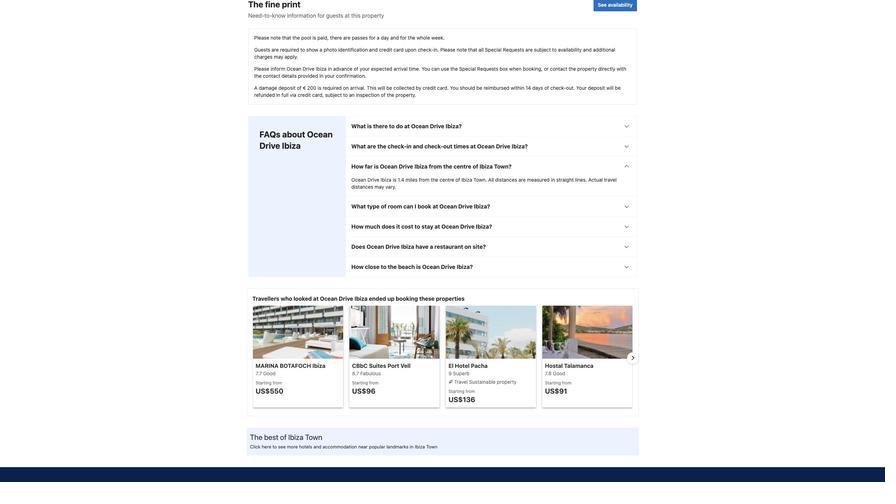 Task type: locate. For each thing, give the bounding box(es) containing it.
0 horizontal spatial your
[[325, 73, 335, 79]]

1 horizontal spatial deposit
[[588, 85, 605, 91]]

know
[[272, 12, 286, 19]]

at left this
[[345, 12, 350, 19]]

centre inside ocean drive ibiza is 1.4 miles from the centre of ibiza town. all distances are measured in straight lines. actual travel distances may vary.
[[440, 177, 454, 183]]

1 horizontal spatial required
[[323, 85, 342, 91]]

2 horizontal spatial be
[[615, 85, 621, 91]]

0 horizontal spatial availability
[[558, 47, 582, 53]]

property left the directly
[[578, 66, 597, 72]]

this
[[367, 85, 377, 91]]

your down advance at top
[[325, 73, 335, 79]]

availability left additional
[[558, 47, 582, 53]]

0 vertical spatial contact
[[550, 66, 567, 72]]

to inside 'the best of ibiza town click here to see more hotels and accommodation near popular landmarks in ibiza town'
[[273, 444, 277, 450]]

drive down ocean drive ibiza is 1.4 miles from the centre of ibiza town. all distances are measured in straight lines. actual travel distances may vary.
[[458, 203, 473, 210]]

straight
[[556, 177, 574, 183]]

ocean up details
[[287, 66, 301, 72]]

0 horizontal spatial town
[[305, 433, 322, 441]]

0 horizontal spatial will
[[378, 85, 385, 91]]

what down an
[[351, 123, 366, 129]]

and right "hotels"
[[314, 444, 322, 450]]

faqs about ocean drive ibiza
[[260, 129, 333, 151]]

0 horizontal spatial subject
[[325, 92, 342, 98]]

subject
[[534, 47, 551, 53], [325, 92, 342, 98]]

0 horizontal spatial on
[[343, 85, 349, 91]]

centre down times
[[454, 163, 471, 170]]

are up booking,
[[526, 47, 533, 53]]

0 vertical spatial property
[[362, 12, 384, 19]]

inform
[[271, 66, 285, 72]]

1 vertical spatial your
[[325, 73, 335, 79]]

site?
[[473, 243, 486, 250]]

from inside 'starting from us$96'
[[369, 380, 379, 386]]

of inside dropdown button
[[473, 163, 478, 170]]

from down "8.7 fabulous"
[[369, 380, 379, 386]]

0 horizontal spatial deposit
[[279, 85, 296, 91]]

your up confirmation.
[[360, 66, 370, 72]]

what type of room can i book at ocean drive ibiza? button
[[346, 196, 637, 216]]

2 vertical spatial property
[[497, 379, 517, 385]]

of left € 200
[[297, 85, 302, 91]]

0 vertical spatial may
[[274, 54, 283, 60]]

0 horizontal spatial you
[[422, 66, 430, 72]]

port
[[388, 363, 399, 369]]

1 vertical spatial property
[[578, 66, 597, 72]]

is inside what is there to do at ocean drive ibiza? dropdown button
[[367, 123, 372, 129]]

time.
[[409, 66, 420, 72]]

1 horizontal spatial town
[[426, 444, 438, 450]]

what for what type of room can i book at ocean drive ibiza?
[[351, 203, 366, 210]]

2 how from the top
[[351, 223, 364, 230]]

starting up us$91
[[545, 380, 561, 386]]

on inside a damage deposit of € 200 is required on arrival. this will be collected by credit card. you should be reimbursed within 14 days of check-out. your deposit will be refunded in full via credit card, subject to an inspection of the property.
[[343, 85, 349, 91]]

the right use at the top of the page
[[451, 66, 458, 72]]

1 horizontal spatial for
[[369, 35, 376, 41]]

1 horizontal spatial be
[[477, 85, 482, 91]]

1 vertical spatial contact
[[263, 73, 280, 79]]

card
[[394, 47, 404, 53]]

1 vertical spatial required
[[323, 85, 342, 91]]

0 vertical spatial you
[[422, 66, 430, 72]]

0 vertical spatial requests
[[503, 47, 524, 53]]

distances
[[495, 177, 517, 183], [351, 184, 373, 190]]

drive inside "dropdown button"
[[458, 203, 473, 210]]

0 horizontal spatial distances
[[351, 184, 373, 190]]

1 vertical spatial what
[[351, 143, 366, 149]]

0 vertical spatial town
[[305, 433, 322, 441]]

starting up us$96
[[352, 380, 368, 386]]

ibiza? up the 'how much does it cost to stay at ocean drive ibiza?' dropdown button
[[474, 203, 490, 210]]

0 vertical spatial required
[[280, 47, 299, 53]]

town
[[305, 433, 322, 441], [426, 444, 438, 450]]

1 vertical spatial requests
[[477, 66, 498, 72]]

1 horizontal spatial you
[[450, 85, 459, 91]]

1 vertical spatial please
[[440, 47, 455, 53]]

0 vertical spatial can
[[432, 66, 440, 72]]

with
[[617, 66, 626, 72]]

in left full
[[276, 92, 280, 98]]

2 horizontal spatial credit
[[423, 85, 436, 91]]

credit down € 200
[[298, 92, 311, 98]]

the left pool
[[293, 35, 300, 41]]

1 vertical spatial special
[[459, 66, 476, 72]]

and left additional
[[583, 47, 592, 53]]

distances down town?
[[495, 177, 517, 183]]

that inside guests are required to show a photo identification and credit card upon check-in. please note that all special requests are subject to availability and additional charges may apply.
[[468, 47, 477, 53]]

starting inside 'starting from us$96'
[[352, 380, 368, 386]]

subject inside a damage deposit of € 200 is required on arrival. this will be collected by credit card. you should be reimbursed within 14 days of check-out. your deposit will be refunded in full via credit card, subject to an inspection of the property.
[[325, 92, 342, 98]]

reimbursed
[[484, 85, 510, 91]]

travel
[[604, 177, 617, 183]]

0 horizontal spatial note
[[271, 35, 281, 41]]

starting from us$136
[[449, 389, 475, 404]]

ocean down far
[[351, 177, 366, 183]]

0 vertical spatial your
[[360, 66, 370, 72]]

1 vertical spatial note
[[457, 47, 467, 53]]

special inside please inform ocean drive ibiza in advance of your expected arrival time. you can use the special requests box when booking, or contact the property directly with the contact details provided in your confirmation.
[[459, 66, 476, 72]]

deposit right your
[[588, 85, 605, 91]]

are inside ocean drive ibiza is 1.4 miles from the centre of ibiza town. all distances are measured in straight lines. actual travel distances may vary.
[[519, 177, 526, 183]]

of
[[354, 66, 358, 72], [297, 85, 302, 91], [545, 85, 549, 91], [381, 92, 386, 98], [473, 163, 478, 170], [456, 177, 460, 183], [381, 203, 387, 210], [280, 433, 287, 441]]

at right book
[[433, 203, 438, 210]]

0 horizontal spatial property
[[362, 12, 384, 19]]

region
[[247, 306, 638, 410]]

will down the directly
[[606, 85, 614, 91]]

drive inside faqs about ocean drive ibiza
[[260, 141, 280, 151]]

availability
[[608, 2, 633, 8], [558, 47, 582, 53]]

beach
[[398, 264, 415, 270]]

0 horizontal spatial can
[[404, 203, 413, 210]]

1 horizontal spatial credit
[[379, 47, 392, 53]]

€ 200
[[303, 85, 316, 91]]

1 be from the left
[[387, 85, 392, 91]]

here
[[262, 444, 271, 450]]

best
[[264, 433, 278, 441]]

0 horizontal spatial credit
[[298, 92, 311, 98]]

1 horizontal spatial availability
[[608, 2, 633, 8]]

does ocean drive ibiza have a restaurant on site? button
[[346, 237, 637, 257]]

be left collected
[[387, 85, 392, 91]]

the down how far is ocean drive ibiza from the centre of ibiza town?
[[431, 177, 438, 183]]

2 vertical spatial a
[[430, 243, 433, 250]]

ocean
[[287, 66, 301, 72], [411, 123, 429, 129], [307, 129, 333, 139], [477, 143, 495, 149], [380, 163, 398, 170], [351, 177, 366, 183], [440, 203, 457, 210], [442, 223, 459, 230], [367, 243, 384, 250], [422, 264, 440, 270], [320, 295, 338, 302]]

booking,
[[523, 66, 543, 72]]

are right guests at the top left
[[272, 47, 279, 53]]

2 vertical spatial how
[[351, 264, 364, 270]]

the down out
[[443, 163, 452, 170]]

ocean inside faqs about ocean drive ibiza
[[307, 129, 333, 139]]

box
[[500, 66, 508, 72]]

town?
[[494, 163, 512, 170]]

and down what is there to do at ocean drive ibiza?
[[413, 143, 423, 149]]

drive inside ocean drive ibiza is 1.4 miles from the centre of ibiza town. all distances are measured in straight lines. actual travel distances may vary.
[[368, 177, 379, 183]]

are inside dropdown button
[[367, 143, 376, 149]]

a for drive
[[430, 243, 433, 250]]

of inside 'the best of ibiza town click here to see more hotels and accommodation near popular landmarks in ibiza town'
[[280, 433, 287, 441]]

for up the card
[[400, 35, 407, 41]]

starting for us$96
[[352, 380, 368, 386]]

ocean down what is there to do at ocean drive ibiza? dropdown button
[[477, 143, 495, 149]]

1 horizontal spatial will
[[606, 85, 614, 91]]

for left 'guests' in the top left of the page
[[318, 12, 325, 19]]

special up should
[[459, 66, 476, 72]]

on
[[343, 85, 349, 91], [465, 243, 471, 250]]

from up us$136
[[466, 389, 475, 394]]

are left measured
[[519, 177, 526, 183]]

at right "do" on the top left of the page
[[404, 123, 410, 129]]

0 horizontal spatial requests
[[477, 66, 498, 72]]

special inside guests are required to show a photo identification and credit card upon check-in. please note that all special requests are subject to availability and additional charges may apply.
[[485, 47, 502, 53]]

is left "do" on the top left of the page
[[367, 123, 372, 129]]

note down know
[[271, 35, 281, 41]]

how for how much does it cost to stay at ocean drive ibiza?
[[351, 223, 364, 230]]

be right should
[[477, 85, 482, 91]]

how much does it cost to stay at ocean drive ibiza?
[[351, 223, 492, 230]]

ibiza right botafoch
[[312, 363, 326, 369]]

of right type
[[381, 203, 387, 210]]

what up far
[[351, 143, 366, 149]]

check- right days
[[550, 85, 566, 91]]

2 deposit from the left
[[588, 85, 605, 91]]

1 horizontal spatial contact
[[550, 66, 567, 72]]

days
[[533, 85, 543, 91]]

centre inside dropdown button
[[454, 163, 471, 170]]

1 deposit from the left
[[279, 85, 296, 91]]

0 vertical spatial how
[[351, 163, 364, 170]]

do
[[396, 123, 403, 129]]

looked
[[294, 295, 312, 302]]

please up guests at the top left
[[254, 35, 269, 41]]

from right miles
[[419, 177, 430, 183]]

apply.
[[285, 54, 298, 60]]

0 horizontal spatial there
[[330, 35, 342, 41]]

1 horizontal spatial your
[[360, 66, 370, 72]]

please inside guests are required to show a photo identification and credit card upon check-in. please note that all special requests are subject to availability and additional charges may apply.
[[440, 47, 455, 53]]

this
[[351, 12, 361, 19]]

1 vertical spatial credit
[[423, 85, 436, 91]]

starting down 7.7 good
[[256, 380, 272, 386]]

availability right see
[[608, 2, 633, 8]]

ibiza? down site? in the bottom right of the page
[[457, 264, 473, 270]]

1 horizontal spatial requests
[[503, 47, 524, 53]]

property inside please inform ocean drive ibiza in advance of your expected arrival time. you can use the special requests box when booking, or contact the property directly with the contact details provided in your confirmation.
[[578, 66, 597, 72]]

3 how from the top
[[351, 264, 364, 270]]

the best of ibiza town click here to see more hotels and accommodation near popular landmarks in ibiza town
[[250, 433, 438, 450]]

requests left the 'box'
[[477, 66, 498, 72]]

credit down 'day' at the left top of the page
[[379, 47, 392, 53]]

a right 'have'
[[430, 243, 433, 250]]

is inside a damage deposit of € 200 is required on arrival. this will be collected by credit card. you should be reimbursed within 14 days of check-out. your deposit will be refunded in full via credit card, subject to an inspection of the property.
[[318, 85, 321, 91]]

availability inside 'see availability' button
[[608, 2, 633, 8]]

more
[[287, 444, 298, 450]]

i
[[415, 203, 416, 210]]

from inside starting from us$550
[[273, 380, 282, 386]]

required
[[280, 47, 299, 53], [323, 85, 342, 91]]

ibiza? inside "dropdown button"
[[474, 203, 490, 210]]

1 vertical spatial you
[[450, 85, 459, 91]]

travel sustainable property
[[453, 379, 517, 385]]

passes
[[352, 35, 368, 41]]

on for site?
[[465, 243, 471, 250]]

ibiza? up site? in the bottom right of the page
[[476, 223, 492, 230]]

1 horizontal spatial that
[[468, 47, 477, 53]]

ocean right far
[[380, 163, 398, 170]]

0 vertical spatial note
[[271, 35, 281, 41]]

1 vertical spatial can
[[404, 203, 413, 210]]

1 vertical spatial a
[[320, 47, 322, 53]]

from
[[429, 163, 442, 170], [419, 177, 430, 183], [273, 380, 282, 386], [369, 380, 379, 386], [562, 380, 572, 386], [466, 389, 475, 394]]

the inside how close to the beach is ocean drive ibiza? dropdown button
[[388, 264, 397, 270]]

1 vertical spatial how
[[351, 223, 364, 230]]

inspection
[[356, 92, 380, 98]]

ibiza left "ended"
[[355, 295, 368, 302]]

you
[[422, 66, 430, 72], [450, 85, 459, 91]]

property.
[[396, 92, 416, 98]]

centre down how far is ocean drive ibiza from the centre of ibiza town?
[[440, 177, 454, 183]]

2 vertical spatial what
[[351, 203, 366, 210]]

subject up or
[[534, 47, 551, 53]]

property right sustainable
[[497, 379, 517, 385]]

of inside please inform ocean drive ibiza in advance of your expected arrival time. you can use the special requests box when booking, or contact the property directly with the contact details provided in your confirmation.
[[354, 66, 358, 72]]

from for us$91
[[562, 380, 572, 386]]

charges
[[254, 54, 273, 60]]

can left use at the top of the page
[[432, 66, 440, 72]]

3 what from the top
[[351, 203, 366, 210]]

starting from us$550
[[256, 380, 283, 395]]

availability inside guests are required to show a photo identification and credit card upon check-in. please note that all special requests are subject to availability and additional charges may apply.
[[558, 47, 582, 53]]

requests
[[503, 47, 524, 53], [477, 66, 498, 72]]

0 vertical spatial that
[[282, 35, 291, 41]]

the down collected
[[387, 92, 394, 98]]

starting inside starting from us$550
[[256, 380, 272, 386]]

on inside dropdown button
[[465, 243, 471, 250]]

9 superb
[[449, 370, 470, 376]]

0 horizontal spatial may
[[274, 54, 283, 60]]

2 vertical spatial credit
[[298, 92, 311, 98]]

is right far
[[374, 163, 379, 170]]

from for us$550
[[273, 380, 282, 386]]

there inside dropdown button
[[373, 123, 388, 129]]

0 horizontal spatial a
[[320, 47, 322, 53]]

1 vertical spatial may
[[375, 184, 384, 190]]

1 vertical spatial availability
[[558, 47, 582, 53]]

faqs
[[260, 129, 281, 139]]

property
[[362, 12, 384, 19], [578, 66, 597, 72], [497, 379, 517, 385]]

photo
[[324, 47, 337, 53]]

or
[[544, 66, 549, 72]]

from down what are the check-in and check-out times at ocean drive ibiza? on the top
[[429, 163, 442, 170]]

2 horizontal spatial property
[[578, 66, 597, 72]]

are
[[343, 35, 351, 41], [272, 47, 279, 53], [526, 47, 533, 53], [367, 143, 376, 149], [519, 177, 526, 183]]

starting inside 'starting from us$91'
[[545, 380, 561, 386]]

credit right by
[[423, 85, 436, 91]]

a
[[377, 35, 380, 41], [320, 47, 322, 53], [430, 243, 433, 250]]

may
[[274, 54, 283, 60], [375, 184, 384, 190]]

0 horizontal spatial for
[[318, 12, 325, 19]]

please for passes
[[254, 35, 269, 41]]

0 vertical spatial please
[[254, 35, 269, 41]]

how
[[351, 163, 364, 170], [351, 223, 364, 230], [351, 264, 364, 270]]

ibiza? up out
[[446, 123, 462, 129]]

0 vertical spatial what
[[351, 123, 366, 129]]

centre for town.
[[440, 177, 454, 183]]

ocean right "do" on the top left of the page
[[411, 123, 429, 129]]

see
[[598, 2, 607, 8]]

how left far
[[351, 163, 364, 170]]

1 vertical spatial that
[[468, 47, 477, 53]]

how left much
[[351, 223, 364, 230]]

from up us$91
[[562, 380, 572, 386]]

0 horizontal spatial required
[[280, 47, 299, 53]]

please inside please inform ocean drive ibiza in advance of your expected arrival time. you can use the special requests box when booking, or contact the property directly with the contact details provided in your confirmation.
[[254, 66, 269, 72]]

upon
[[405, 47, 417, 53]]

0 vertical spatial special
[[485, 47, 502, 53]]

1 horizontal spatial subject
[[534, 47, 551, 53]]

from inside 'starting from us$91'
[[562, 380, 572, 386]]

booking
[[396, 295, 418, 302]]

1 horizontal spatial property
[[497, 379, 517, 385]]

travellers who looked at ocean drive ibiza ended up booking these properties
[[253, 295, 465, 302]]

0 horizontal spatial be
[[387, 85, 392, 91]]

1 horizontal spatial a
[[377, 35, 380, 41]]

from for us$136
[[466, 389, 475, 394]]

and inside 'the best of ibiza town click here to see more hotels and accommodation near popular landmarks in ibiza town'
[[314, 444, 322, 450]]

0 vertical spatial availability
[[608, 2, 633, 8]]

starting up us$136
[[449, 389, 465, 394]]

1 horizontal spatial distances
[[495, 177, 517, 183]]

0 vertical spatial centre
[[454, 163, 471, 170]]

on left site? in the bottom right of the page
[[465, 243, 471, 250]]

guests
[[254, 47, 270, 53]]

close
[[365, 264, 380, 270]]

the down what is there to do at ocean drive ibiza?
[[377, 143, 386, 149]]

1 horizontal spatial on
[[465, 243, 471, 250]]

requests inside guests are required to show a photo identification and credit card upon check-in. please note that all special requests are subject to availability and additional charges may apply.
[[503, 47, 524, 53]]

a right show
[[320, 47, 322, 53]]

1 vertical spatial on
[[465, 243, 471, 250]]

ocean inside "does ocean drive ibiza have a restaurant on site?" dropdown button
[[367, 243, 384, 250]]

please down charges
[[254, 66, 269, 72]]

1 horizontal spatial there
[[373, 123, 388, 129]]

1 vertical spatial there
[[373, 123, 388, 129]]

1 vertical spatial town
[[426, 444, 438, 450]]

may inside guests are required to show a photo identification and credit card upon check-in. please note that all special requests are subject to availability and additional charges may apply.
[[274, 54, 283, 60]]

what for what are the check-in and check-out times at ocean drive ibiza?
[[351, 143, 366, 149]]

there right paid,
[[330, 35, 342, 41]]

0 vertical spatial subject
[[534, 47, 551, 53]]

there left "do" on the top left of the page
[[373, 123, 388, 129]]

a inside guests are required to show a photo identification and credit card upon check-in. please note that all special requests are subject to availability and additional charges may apply.
[[320, 47, 322, 53]]

have
[[416, 243, 429, 250]]

contact down inform at the top
[[263, 73, 280, 79]]

week.
[[431, 35, 445, 41]]

2 vertical spatial please
[[254, 66, 269, 72]]

from inside starting from us$136
[[466, 389, 475, 394]]

contact right or
[[550, 66, 567, 72]]

1 vertical spatial subject
[[325, 92, 342, 98]]

check- inside a damage deposit of € 200 is required on arrival. this will be collected by credit card. you should be reimbursed within 14 days of check-out. your deposit will be refunded in full via credit card, subject to an inspection of the property.
[[550, 85, 566, 91]]

whole
[[417, 35, 430, 41]]

a inside dropdown button
[[430, 243, 433, 250]]

required inside guests are required to show a photo identification and credit card upon check-in. please note that all special requests are subject to availability and additional charges may apply.
[[280, 47, 299, 53]]

of right "inspection"
[[381, 92, 386, 98]]

use
[[441, 66, 449, 72]]

your
[[360, 66, 370, 72], [325, 73, 335, 79]]

0 vertical spatial on
[[343, 85, 349, 91]]

us$136
[[449, 395, 475, 404]]

distances down far
[[351, 184, 373, 190]]

can inside "dropdown button"
[[404, 203, 413, 210]]

how for how close to the beach is ocean drive ibiza?
[[351, 264, 364, 270]]

is right beach
[[416, 264, 421, 270]]

check- down whole
[[418, 47, 434, 53]]

identification
[[338, 47, 368, 53]]

is inside how close to the beach is ocean drive ibiza? dropdown button
[[416, 264, 421, 270]]

1 horizontal spatial may
[[375, 184, 384, 190]]

you inside a damage deposit of € 200 is required on arrival. this will be collected by credit card. you should be reimbursed within 14 days of check-out. your deposit will be refunded in full via credit card, subject to an inspection of the property.
[[450, 85, 459, 91]]

1 horizontal spatial note
[[457, 47, 467, 53]]

in inside 'the best of ibiza town click here to see more hotels and accommodation near popular landmarks in ibiza town'
[[410, 444, 414, 450]]

centre
[[454, 163, 471, 170], [440, 177, 454, 183]]

may left "vary."
[[375, 184, 384, 190]]

1 horizontal spatial special
[[485, 47, 502, 53]]

starting inside starting from us$136
[[449, 389, 465, 394]]

of inside "dropdown button"
[[381, 203, 387, 210]]

what inside "dropdown button"
[[351, 203, 366, 210]]

2 horizontal spatial a
[[430, 243, 433, 250]]

1 what from the top
[[351, 123, 366, 129]]

how much does it cost to stay at ocean drive ibiza? button
[[346, 217, 637, 236]]

popular
[[369, 444, 385, 450]]

2 what from the top
[[351, 143, 366, 149]]

0 horizontal spatial special
[[459, 66, 476, 72]]

0 vertical spatial a
[[377, 35, 380, 41]]

ocean inside what type of room can i book at ocean drive ibiza? "dropdown button"
[[440, 203, 457, 210]]

required up card,
[[323, 85, 342, 91]]

ibiza
[[316, 66, 327, 72], [282, 141, 301, 151], [415, 163, 428, 170], [480, 163, 493, 170], [381, 177, 391, 183], [462, 177, 472, 183], [401, 243, 414, 250], [355, 295, 368, 302], [312, 363, 326, 369], [288, 433, 303, 441], [415, 444, 425, 450]]

ocean right book
[[440, 203, 457, 210]]

1 how from the top
[[351, 163, 364, 170]]

is left 1.4
[[393, 177, 397, 183]]



Task type: vqa. For each thing, say whether or not it's contained in the screenshot.
'subject'
yes



Task type: describe. For each thing, give the bounding box(es) containing it.
hostal talamanca 7.8 good
[[545, 363, 594, 376]]

travellers
[[253, 295, 279, 302]]

0 horizontal spatial contact
[[263, 73, 280, 79]]

ocean drive ibiza is 1.4 miles from the centre of ibiza town. all distances are measured in straight lines. actual travel distances may vary.
[[351, 177, 617, 190]]

of right days
[[545, 85, 549, 91]]

what are the check-in and check-out times at ocean drive ibiza? button
[[346, 136, 637, 156]]

check- up how far is ocean drive ibiza from the centre of ibiza town?
[[425, 143, 443, 149]]

drive up what are the check-in and check-out times at ocean drive ibiza? on the top
[[430, 123, 444, 129]]

of inside ocean drive ibiza is 1.4 miles from the centre of ibiza town. all distances are measured in straight lines. actual travel distances may vary.
[[456, 177, 460, 183]]

how close to the beach is ocean drive ibiza? button
[[346, 257, 637, 277]]

all
[[479, 47, 484, 53]]

does
[[351, 243, 365, 250]]

7.7 good
[[256, 370, 276, 376]]

how close to the beach is ocean drive ibiza?
[[351, 264, 473, 270]]

details
[[282, 73, 297, 79]]

ibiza up miles
[[415, 163, 428, 170]]

1.4
[[398, 177, 404, 183]]

information
[[287, 12, 316, 19]]

el hotel pacha 9 superb
[[449, 363, 488, 376]]

vell
[[401, 363, 411, 369]]

ibiza up more on the left bottom of page
[[288, 433, 303, 441]]

at inside "dropdown button"
[[433, 203, 438, 210]]

how for how far is ocean drive ibiza from the centre of ibiza town?
[[351, 163, 364, 170]]

guests are required to show a photo identification and credit card upon check-in. please note that all special requests are subject to availability and additional charges may apply.
[[254, 47, 615, 60]]

drive up site? in the bottom right of the page
[[460, 223, 475, 230]]

card,
[[312, 92, 324, 98]]

day
[[381, 35, 389, 41]]

are left "passes"
[[343, 35, 351, 41]]

is right pool
[[313, 35, 316, 41]]

ibiza left town.
[[462, 177, 472, 183]]

ibiza right landmarks
[[415, 444, 425, 450]]

to-
[[264, 12, 272, 19]]

the inside a damage deposit of € 200 is required on arrival. this will be collected by credit card. you should be reimbursed within 14 days of check-out. your deposit will be refunded in full via credit card, subject to an inspection of the property.
[[387, 92, 394, 98]]

hotels
[[299, 444, 312, 450]]

at right stay
[[435, 223, 440, 230]]

can inside please inform ocean drive ibiza in advance of your expected arrival time. you can use the special requests box when booking, or contact the property directly with the contact details provided in your confirmation.
[[432, 66, 440, 72]]

via
[[290, 92, 296, 98]]

confirmation.
[[336, 73, 366, 79]]

marina
[[256, 363, 279, 369]]

3 be from the left
[[615, 85, 621, 91]]

hotel
[[455, 363, 470, 369]]

check- down "do" on the top left of the page
[[388, 143, 407, 149]]

need-to-know information for guests at this property
[[248, 12, 384, 19]]

ibiza inside faqs about ocean drive ibiza
[[282, 141, 301, 151]]

guests
[[326, 12, 343, 19]]

1 vertical spatial distances
[[351, 184, 373, 190]]

requests inside please inform ocean drive ibiza in advance of your expected arrival time. you can use the special requests box when booking, or contact the property directly with the contact details provided in your confirmation.
[[477, 66, 498, 72]]

should
[[460, 85, 475, 91]]

please note that the pool is paid, there are passes for a day and for the whole week.
[[254, 35, 445, 41]]

a for required
[[320, 47, 322, 53]]

accordion control element
[[345, 116, 637, 277]]

note inside guests are required to show a photo identification and credit card upon check-in. please note that all special requests are subject to availability and additional charges may apply.
[[457, 47, 467, 53]]

region containing us$550
[[247, 306, 638, 410]]

these
[[419, 295, 435, 302]]

centre for town?
[[454, 163, 471, 170]]

in inside dropdown button
[[407, 143, 412, 149]]

accommodation
[[323, 444, 357, 450]]

0 vertical spatial distances
[[495, 177, 517, 183]]

botafoch
[[280, 363, 311, 369]]

ocean inside ocean drive ibiza is 1.4 miles from the centre of ibiza town. all distances are measured in straight lines. actual travel distances may vary.
[[351, 177, 366, 183]]

starting from us$96
[[352, 380, 379, 395]]

room
[[388, 203, 402, 210]]

ocean inside the 'how much does it cost to stay at ocean drive ibiza?' dropdown button
[[442, 223, 459, 230]]

cbbc suites port vell 8.7 fabulous
[[352, 363, 411, 376]]

drive down restaurant
[[441, 264, 455, 270]]

how far is ocean drive ibiza from the centre of ibiza town?
[[351, 163, 512, 170]]

ibiza inside marina botafoch ibiza 7.7 good
[[312, 363, 326, 369]]

ocean inside how close to the beach is ocean drive ibiza? dropdown button
[[422, 264, 440, 270]]

in right 'provided'
[[319, 73, 323, 79]]

0 horizontal spatial that
[[282, 35, 291, 41]]

your
[[576, 85, 587, 91]]

and inside dropdown button
[[413, 143, 423, 149]]

pacha
[[471, 363, 488, 369]]

near
[[358, 444, 368, 450]]

who
[[281, 295, 292, 302]]

at right looked on the bottom left of the page
[[313, 295, 319, 302]]

us$96
[[352, 387, 376, 395]]

14
[[526, 85, 531, 91]]

what for what is there to do at ocean drive ibiza?
[[351, 123, 366, 129]]

in inside a damage deposit of € 200 is required on arrival. this will be collected by credit card. you should be reimbursed within 14 days of check-out. your deposit will be refunded in full via credit card, subject to an inspection of the property.
[[276, 92, 280, 98]]

from inside ocean drive ibiza is 1.4 miles from the centre of ibiza town. all distances are measured in straight lines. actual travel distances may vary.
[[419, 177, 430, 183]]

7.8 good
[[545, 370, 565, 376]]

ocean inside how far is ocean drive ibiza from the centre of ibiza town? dropdown button
[[380, 163, 398, 170]]

drive up town?
[[496, 143, 510, 149]]

the inside how far is ocean drive ibiza from the centre of ibiza town? dropdown button
[[443, 163, 452, 170]]

drive left "ended"
[[339, 295, 353, 302]]

starting from us$91
[[545, 380, 572, 395]]

and right identification
[[369, 47, 378, 53]]

you inside please inform ocean drive ibiza in advance of your expected arrival time. you can use the special requests box when booking, or contact the property directly with the contact details provided in your confirmation.
[[422, 66, 430, 72]]

vary.
[[386, 184, 396, 190]]

to inside a damage deposit of € 200 is required on arrival. this will be collected by credit card. you should be reimbursed within 14 days of check-out. your deposit will be refunded in full via credit card, subject to an inspection of the property.
[[343, 92, 348, 98]]

please inform ocean drive ibiza in advance of your expected arrival time. you can use the special requests box when booking, or contact the property directly with the contact details provided in your confirmation.
[[254, 66, 626, 79]]

out.
[[566, 85, 575, 91]]

stay
[[422, 223, 433, 230]]

on for arrival.
[[343, 85, 349, 91]]

ocean inside please inform ocean drive ibiza in advance of your expected arrival time. you can use the special requests box when booking, or contact the property directly with the contact details provided in your confirmation.
[[287, 66, 301, 72]]

town.
[[474, 177, 487, 183]]

check- inside guests are required to show a photo identification and credit card upon check-in. please note that all special requests are subject to availability and additional charges may apply.
[[418, 47, 434, 53]]

ibiza? up how far is ocean drive ibiza from the centre of ibiza town? dropdown button
[[512, 143, 528, 149]]

the inside what are the check-in and check-out times at ocean drive ibiza? dropdown button
[[377, 143, 386, 149]]

please for expected
[[254, 66, 269, 72]]

ocean inside what is there to do at ocean drive ibiza? dropdown button
[[411, 123, 429, 129]]

pool
[[301, 35, 311, 41]]

from inside dropdown button
[[429, 163, 442, 170]]

what type of room can i book at ocean drive ibiza?
[[351, 203, 490, 210]]

us$91
[[545, 387, 567, 395]]

drive inside please inform ocean drive ibiza in advance of your expected arrival time. you can use the special requests box when booking, or contact the property directly with the contact details provided in your confirmation.
[[303, 66, 315, 72]]

in left advance at top
[[328, 66, 332, 72]]

from for us$96
[[369, 380, 379, 386]]

is inside ocean drive ibiza is 1.4 miles from the centre of ibiza town. all distances are measured in straight lines. actual travel distances may vary.
[[393, 177, 397, 183]]

ibiza up "vary."
[[381, 177, 391, 183]]

see availability
[[598, 2, 633, 8]]

when
[[509, 66, 522, 72]]

and right 'day' at the left top of the page
[[390, 35, 399, 41]]

credit inside guests are required to show a photo identification and credit card upon check-in. please note that all special requests are subject to availability and additional charges may apply.
[[379, 47, 392, 53]]

hostal
[[545, 363, 563, 369]]

a
[[254, 85, 258, 91]]

subject inside guests are required to show a photo identification and credit card upon check-in. please note that all special requests are subject to availability and additional charges may apply.
[[534, 47, 551, 53]]

what is there to do at ocean drive ibiza? button
[[346, 116, 637, 136]]

ibiza inside please inform ocean drive ibiza in advance of your expected arrival time. you can use the special requests box when booking, or contact the property directly with the contact details provided in your confirmation.
[[316, 66, 327, 72]]

the up a
[[254, 73, 262, 79]]

about
[[282, 129, 305, 139]]

need-
[[248, 12, 264, 19]]

at right times
[[470, 143, 476, 149]]

required inside a damage deposit of € 200 is required on arrival. this will be collected by credit card. you should be reimbursed within 14 days of check-out. your deposit will be refunded in full via credit card, subject to an inspection of the property.
[[323, 85, 342, 91]]

ocean right looked on the bottom left of the page
[[320, 295, 338, 302]]

1 will from the left
[[378, 85, 385, 91]]

0 vertical spatial there
[[330, 35, 342, 41]]

ocean inside what are the check-in and check-out times at ocean drive ibiza? dropdown button
[[477, 143, 495, 149]]

full
[[282, 92, 289, 98]]

the left whole
[[408, 35, 415, 41]]

damage
[[259, 85, 277, 91]]

us$550
[[256, 387, 283, 395]]

cbbc
[[352, 363, 368, 369]]

far
[[365, 163, 373, 170]]

starting for us$91
[[545, 380, 561, 386]]

provided
[[298, 73, 318, 79]]

2 horizontal spatial for
[[400, 35, 407, 41]]

what are the check-in and check-out times at ocean drive ibiza?
[[351, 143, 528, 149]]

actual
[[589, 177, 603, 183]]

the inside ocean drive ibiza is 1.4 miles from the centre of ibiza town. all distances are measured in straight lines. actual travel distances may vary.
[[431, 177, 438, 183]]

the up "out."
[[569, 66, 576, 72]]

miles
[[406, 177, 418, 183]]

is inside how far is ocean drive ibiza from the centre of ibiza town? dropdown button
[[374, 163, 379, 170]]

how far is ocean drive ibiza from the centre of ibiza town? button
[[346, 157, 637, 176]]

in inside ocean drive ibiza is 1.4 miles from the centre of ibiza town. all distances are measured in straight lines. actual travel distances may vary.
[[551, 177, 555, 183]]

2 will from the left
[[606, 85, 614, 91]]

landmarks
[[387, 444, 409, 450]]

drive up 1.4
[[399, 163, 413, 170]]

it
[[396, 223, 400, 230]]

may inside ocean drive ibiza is 1.4 miles from the centre of ibiza town. all distances are measured in straight lines. actual travel distances may vary.
[[375, 184, 384, 190]]

starting for us$136
[[449, 389, 465, 394]]

starting for us$550
[[256, 380, 272, 386]]

ibiza left 'have'
[[401, 243, 414, 250]]

directly
[[598, 66, 615, 72]]

properties
[[436, 295, 465, 302]]

up
[[388, 295, 395, 302]]

2 be from the left
[[477, 85, 482, 91]]

ibiza up all
[[480, 163, 493, 170]]

drive down does in the left of the page
[[386, 243, 400, 250]]

talamanca
[[564, 363, 594, 369]]

in.
[[434, 47, 439, 53]]

el
[[449, 363, 454, 369]]

what is there to do at ocean drive ibiza?
[[351, 123, 462, 129]]



